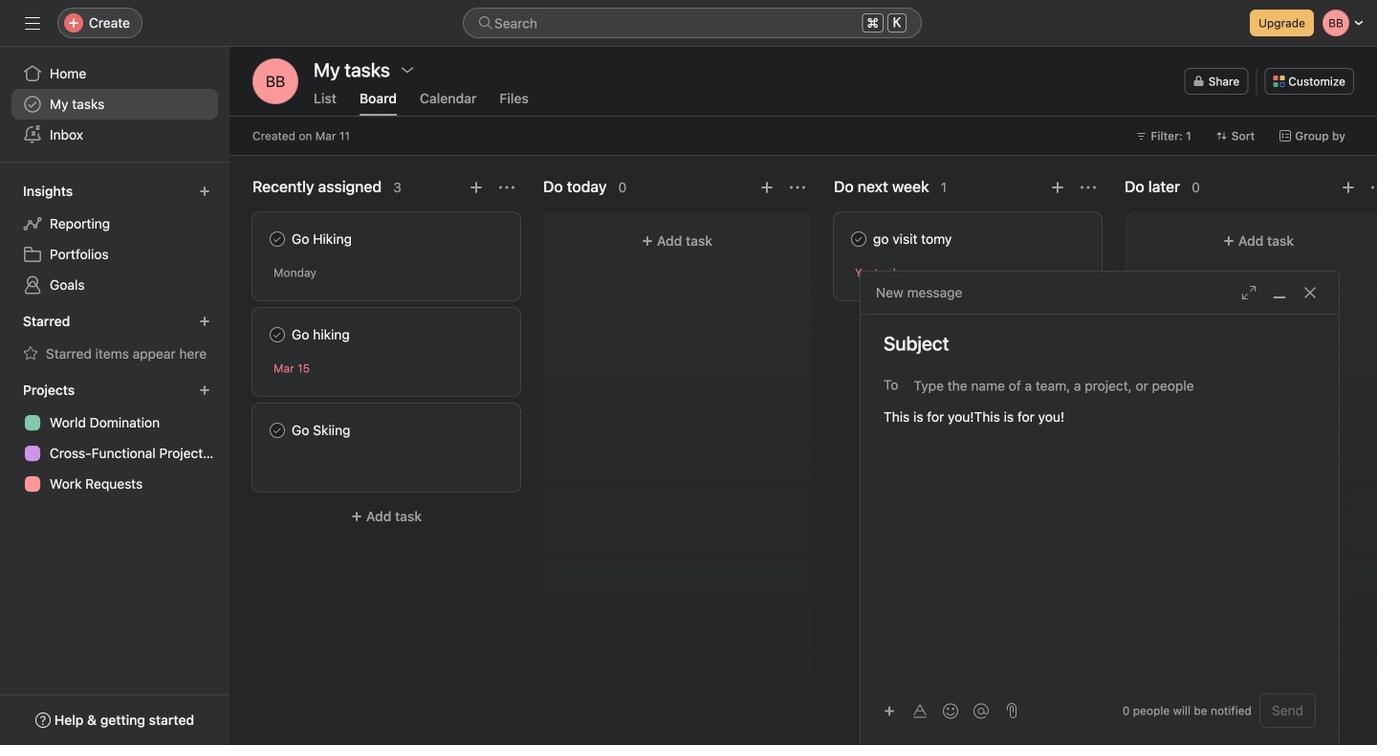 Task type: vqa. For each thing, say whether or not it's contained in the screenshot.
OWNER
no



Task type: locate. For each thing, give the bounding box(es) containing it.
3 mark complete image from the top
[[266, 419, 289, 442]]

2 horizontal spatial more section actions image
[[1372, 180, 1377, 195]]

hide sidebar image
[[25, 15, 40, 31]]

2 add task image from the left
[[760, 180, 775, 195]]

mark complete image
[[266, 228, 289, 251], [266, 323, 289, 346], [266, 419, 289, 442]]

2 vertical spatial mark complete checkbox
[[266, 419, 289, 442]]

insights element
[[0, 174, 230, 304]]

toolbar
[[876, 697, 999, 725]]

add items to starred image
[[199, 316, 210, 327]]

new project or portfolio image
[[199, 385, 210, 396]]

add task image for 3rd more section actions icon from the left
[[1341, 180, 1356, 195]]

1 horizontal spatial more section actions image
[[1081, 180, 1096, 195]]

at mention image
[[974, 704, 989, 719]]

Search tasks, projects, and more text field
[[463, 8, 922, 38]]

2 vertical spatial mark complete image
[[266, 419, 289, 442]]

close image
[[1303, 285, 1318, 300]]

starred element
[[0, 304, 230, 373]]

0 horizontal spatial more section actions image
[[499, 180, 515, 195]]

0 vertical spatial mark complete image
[[266, 228, 289, 251]]

3 more section actions image from the left
[[1372, 180, 1377, 195]]

None field
[[463, 8, 922, 38]]

1 more section actions image from the left
[[499, 180, 515, 195]]

3 add task image from the left
[[1341, 180, 1356, 195]]

Mark complete checkbox
[[848, 228, 870, 251], [266, 323, 289, 346], [266, 419, 289, 442]]

add task image
[[1050, 180, 1066, 195]]

2 more section actions image from the left
[[1081, 180, 1096, 195]]

1 vertical spatial mark complete image
[[266, 323, 289, 346]]

more section actions image
[[499, 180, 515, 195], [1081, 180, 1096, 195], [1372, 180, 1377, 195]]

Type the name of a team, a project, or people text field
[[914, 374, 1306, 397]]

dialog
[[861, 272, 1339, 745]]

add task image for more section actions image
[[760, 180, 775, 195]]

Add subject text field
[[861, 330, 1339, 357]]

2 mark complete image from the top
[[266, 323, 289, 346]]

2 horizontal spatial add task image
[[1341, 180, 1356, 195]]

0 horizontal spatial add task image
[[469, 180, 484, 195]]

add task image
[[469, 180, 484, 195], [760, 180, 775, 195], [1341, 180, 1356, 195]]

1 horizontal spatial add task image
[[760, 180, 775, 195]]

1 mark complete image from the top
[[266, 228, 289, 251]]

add task image for 3rd more section actions icon from right
[[469, 180, 484, 195]]

1 add task image from the left
[[469, 180, 484, 195]]



Task type: describe. For each thing, give the bounding box(es) containing it.
mark complete image for bottommost mark complete checkbox
[[266, 419, 289, 442]]

0 vertical spatial mark complete checkbox
[[848, 228, 870, 251]]

minimize image
[[1272, 285, 1288, 300]]

new insights image
[[199, 186, 210, 197]]

mark complete image for middle mark complete checkbox
[[266, 323, 289, 346]]

mark complete image for mark complete option
[[266, 228, 289, 251]]

more section actions image
[[790, 180, 805, 195]]

Mark complete checkbox
[[266, 228, 289, 251]]

projects element
[[0, 373, 230, 503]]

show options image
[[400, 62, 415, 77]]

insert an object image
[[884, 705, 895, 717]]

expand popout to full screen image
[[1242, 285, 1257, 300]]

1 vertical spatial mark complete checkbox
[[266, 323, 289, 346]]

view profile settings image
[[253, 58, 298, 104]]

mark complete image
[[848, 228, 870, 251]]

global element
[[0, 47, 230, 162]]



